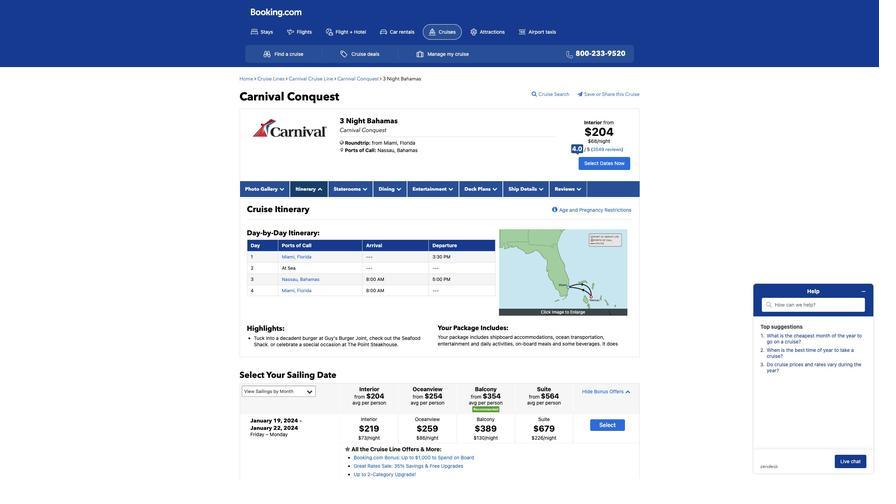Task type: describe. For each thing, give the bounding box(es) containing it.
included.
[[545, 353, 566, 359]]

2 vertical spatial a
[[299, 341, 302, 347]]

ports for ports of call
[[282, 242, 295, 248]]

map marker image
[[341, 147, 343, 152]]

person for $354
[[487, 400, 503, 406]]

paper plane image
[[578, 92, 585, 96]]

miami, florida for 1
[[282, 254, 312, 260]]

flight + hotel
[[336, 29, 366, 35]]

0 vertical spatial carnival conquest
[[338, 75, 379, 82]]

$204 for interior from $204 avg per person
[[367, 392, 385, 400]]

8:00 am for nassau, bahamas
[[366, 276, 385, 282]]

1
[[251, 254, 253, 260]]

carnival cruise line image
[[252, 118, 328, 138]]

daily
[[481, 341, 492, 347]]

5:00 pm
[[433, 276, 451, 282]]

upgrade!
[[395, 471, 416, 477]]

interior from $204 avg per person
[[353, 386, 387, 406]]

suite for from
[[537, 386, 552, 392]]

$389
[[475, 423, 497, 433]]

nassau, bahamas
[[282, 276, 320, 282]]

home link
[[240, 75, 253, 82]]

sailings
[[256, 388, 272, 394]]

flights link
[[282, 24, 318, 39]]

$354
[[483, 392, 501, 400]]

cruise inside travel menu navigation
[[352, 51, 366, 57]]

sea
[[288, 265, 296, 271]]

(
[[592, 146, 593, 152]]

select your sailing date
[[240, 369, 337, 381]]

day-by-day itinerary:
[[247, 228, 320, 238]]

booking.com home image
[[251, 8, 302, 17]]

florida for 4
[[297, 287, 312, 293]]

bahamas inside 3 night bahamas carnival conquest
[[367, 116, 398, 126]]

oceanview from $254 avg per person
[[411, 386, 445, 406]]

2 vertical spatial your
[[267, 369, 285, 381]]

photo gallery
[[245, 186, 278, 192]]

friday
[[251, 431, 264, 437]]

lines
[[273, 75, 285, 82]]

the
[[348, 341, 357, 347]]

great
[[354, 463, 367, 469]]

restrictions
[[605, 207, 632, 213]]

by
[[274, 388, 279, 394]]

interior for from
[[360, 386, 380, 392]]

angle right image for cruise lines
[[286, 76, 288, 81]]

night for $259
[[427, 435, 439, 441]]

or inside your package includes: your package includes shipboard accommodations, ocean transportation, entertainment and daily activities, on-board meals and some beverages. it does not include shore excursions, personal expenses, gratuities, or alcoholic beverages. government fees and taxes are not included.
[[575, 347, 579, 353]]

1 vertical spatial not
[[536, 353, 544, 359]]

carnival down cruise deals link
[[338, 75, 356, 82]]

burger
[[303, 335, 318, 341]]

1 2024 from the top
[[284, 417, 298, 425]]

suite for $679
[[539, 416, 550, 422]]

0 horizontal spatial to
[[362, 471, 366, 477]]

am for florida
[[378, 287, 385, 293]]

view sailings by month
[[244, 388, 294, 394]]

cruise itinerary map image
[[499, 229, 628, 315]]

miami, for 4
[[282, 287, 296, 293]]

save or share this cruise
[[585, 91, 640, 98]]

personal
[[506, 347, 525, 353]]

8:00 am for miami, florida
[[366, 287, 385, 293]]

1 vertical spatial at
[[342, 341, 347, 347]]

cruise for find a cruise
[[290, 51, 304, 57]]

3 for 3
[[251, 276, 254, 282]]

0 vertical spatial at
[[319, 335, 324, 341]]

chevron down image
[[361, 186, 368, 191]]

8:00 for bahamas
[[366, 276, 376, 282]]

itinerary:
[[289, 228, 320, 238]]

/ inside 4.0 / 5 ( 3549 reviews )
[[585, 146, 586, 152]]

nassau, bahamas link
[[282, 276, 320, 282]]

1 january from the top
[[251, 417, 272, 425]]

per for $354
[[479, 400, 486, 406]]

0 horizontal spatial line
[[324, 75, 333, 82]]

view
[[244, 388, 255, 394]]

the inside highlights: tuck into a decadent burger at guy's burger joint, check out the seafood shack, or celebrate a special occasion at the point steakhouse.
[[393, 335, 401, 341]]

avg for $354
[[469, 400, 477, 406]]

ports for ports of call: nassau, bahamas
[[345, 147, 358, 153]]

0 vertical spatial –
[[300, 417, 302, 425]]

0 horizontal spatial nassau,
[[282, 276, 299, 282]]

upgrades
[[441, 463, 464, 469]]

ship details button
[[503, 181, 550, 197]]

star image
[[345, 446, 350, 452]]

select for dates
[[585, 160, 599, 166]]

avg for $204
[[353, 400, 361, 406]]

0 vertical spatial conquest
[[357, 75, 379, 82]]

chevron down image for photo gallery
[[278, 186, 285, 191]]

expenses,
[[526, 347, 549, 353]]

from for suite from $564 avg per person
[[529, 394, 540, 400]]

dining button
[[373, 181, 407, 197]]

board
[[524, 341, 537, 347]]

$254
[[425, 392, 443, 400]]

age and pregnancy restrictions
[[560, 207, 632, 213]]

photo gallery button
[[240, 181, 290, 197]]

person for $204
[[371, 400, 387, 406]]

0 horizontal spatial a
[[276, 335, 279, 341]]

35%
[[394, 463, 405, 469]]

package
[[454, 324, 479, 333]]

flights
[[297, 29, 312, 35]]

stays link
[[245, 24, 279, 39]]

1 vertical spatial carnival conquest
[[240, 89, 339, 105]]

0 horizontal spatial the
[[360, 446, 369, 452]]

travel menu navigation
[[245, 45, 634, 63]]

$68
[[588, 138, 598, 144]]

/ for $679
[[544, 435, 545, 441]]

excursions,
[[479, 347, 504, 353]]

january 19, 2024 – january 22, 2024 friday – monday
[[251, 417, 302, 437]]

carnival down the cruise lines "link"
[[240, 89, 284, 105]]

1 horizontal spatial beverages.
[[577, 341, 602, 347]]

activities,
[[493, 341, 515, 347]]

3 night bahamas carnival conquest
[[340, 116, 398, 134]]

1 vertical spatial offers
[[402, 446, 419, 452]]

conquest inside 3 night bahamas carnival conquest
[[362, 126, 387, 134]]

info circle image
[[550, 206, 560, 213]]

1 horizontal spatial up
[[402, 455, 408, 461]]

cruise deals
[[352, 51, 380, 57]]

call
[[302, 242, 312, 248]]

carnival conquest link
[[338, 75, 380, 82]]

globe image
[[340, 140, 344, 145]]

manage my cruise
[[428, 51, 469, 57]]

staterooms
[[334, 186, 361, 192]]

from for roundtrip: from miami, florida
[[372, 140, 383, 146]]

of for call:
[[359, 147, 364, 153]]

and down includes
[[471, 341, 480, 347]]

interior
[[585, 119, 603, 125]]

0 vertical spatial nassau,
[[378, 147, 396, 153]]

0 horizontal spatial &
[[421, 446, 425, 452]]

sailing
[[287, 369, 315, 381]]

miami, florida for 4
[[282, 287, 312, 293]]

shack,
[[254, 341, 269, 347]]

of for call
[[296, 242, 301, 248]]

accommodations,
[[514, 334, 555, 340]]

airport taxis
[[529, 29, 557, 35]]

1 horizontal spatial to
[[410, 455, 414, 461]]

0 vertical spatial offers
[[610, 388, 624, 394]]

interior $219 $73 / night
[[358, 416, 380, 441]]

roundtrip: from miami, florida
[[345, 140, 416, 146]]

attractions
[[480, 29, 505, 35]]

night for 3 night bahamas carnival conquest
[[346, 116, 365, 126]]

miami, florida link for 4
[[282, 287, 312, 293]]

night for $679
[[545, 435, 557, 441]]

airport taxis link
[[514, 24, 562, 39]]

and down "personal"
[[505, 353, 513, 359]]

1 vertical spatial line
[[389, 446, 401, 452]]

oceanview for $259
[[415, 416, 440, 422]]

or inside highlights: tuck into a decadent burger at guy's burger joint, check out the seafood shack, or celebrate a special occasion at the point steakhouse.
[[271, 341, 275, 347]]

ship details
[[509, 186, 537, 192]]

manage my cruise button
[[409, 47, 477, 61]]

sale:
[[382, 463, 393, 469]]

1 vertical spatial beverages.
[[438, 353, 463, 359]]

does
[[607, 341, 618, 347]]

arrival
[[366, 242, 382, 248]]

angle right image for carnival conquest
[[380, 76, 382, 81]]

0 vertical spatial day
[[274, 228, 287, 238]]

it
[[603, 341, 606, 347]]

1 vertical spatial day
[[251, 242, 260, 248]]

bonus
[[595, 388, 609, 394]]

age
[[560, 207, 569, 213]]

car rentals link
[[375, 24, 421, 39]]

night for 3 night bahamas
[[387, 75, 400, 82]]

stays
[[261, 29, 273, 35]]

/ for $259
[[426, 435, 427, 441]]

rentals
[[399, 29, 415, 35]]

include
[[447, 347, 463, 353]]

call:
[[366, 147, 377, 153]]

balcony $389 $130 / night
[[474, 416, 498, 441]]

0 horizontal spatial up
[[354, 471, 361, 477]]

balcony for from
[[475, 386, 497, 392]]

person for $254
[[429, 400, 445, 406]]

2 horizontal spatial select
[[600, 422, 616, 428]]



Task type: vqa. For each thing, say whether or not it's contained in the screenshot.


Task type: locate. For each thing, give the bounding box(es) containing it.
from inside interior from $204 avg per person
[[355, 394, 365, 400]]

am
[[378, 276, 385, 282], [378, 287, 385, 293]]

3 avg from the left
[[469, 400, 477, 406]]

0 vertical spatial line
[[324, 75, 333, 82]]

from
[[604, 119, 614, 125], [372, 140, 383, 146], [355, 394, 365, 400], [413, 394, 424, 400], [471, 394, 482, 400], [529, 394, 540, 400]]

1 vertical spatial ports
[[282, 242, 295, 248]]

1 horizontal spatial of
[[359, 147, 364, 153]]

special
[[303, 341, 319, 347]]

chevron down image for entertainment
[[447, 186, 454, 191]]

steakhouse.
[[371, 341, 399, 347]]

chevron down image up age and pregnancy restrictions link
[[575, 186, 582, 191]]

person inside interior from $204 avg per person
[[371, 400, 387, 406]]

1 horizontal spatial day
[[274, 228, 287, 238]]

january left 22,
[[251, 424, 272, 432]]

into
[[266, 335, 275, 341]]

/ down the $259
[[426, 435, 427, 441]]

to
[[410, 455, 414, 461], [432, 455, 437, 461], [362, 471, 366, 477]]

itinerary button
[[290, 181, 328, 197]]

0 vertical spatial of
[[359, 147, 364, 153]]

$679
[[534, 423, 555, 433]]

or
[[597, 91, 601, 98], [271, 341, 275, 347], [575, 347, 579, 353]]

on-
[[516, 341, 524, 347]]

0 horizontal spatial day
[[251, 242, 260, 248]]

itinerary inside dropdown button
[[296, 186, 316, 192]]

transportation,
[[571, 334, 605, 340]]

2 january from the top
[[251, 424, 272, 432]]

free
[[430, 463, 440, 469]]

chevron up image for itinerary
[[316, 186, 323, 191]]

1 horizontal spatial not
[[536, 353, 544, 359]]

booking.com bonus: up to $1,000 to spend on board link
[[354, 455, 475, 461]]

chevron down image for reviews
[[575, 186, 582, 191]]

1 vertical spatial suite
[[539, 416, 550, 422]]

from inside balcony from $354 avg per person
[[471, 394, 482, 400]]

chevron down image inside deck plans dropdown button
[[491, 186, 498, 191]]

carnival conquest main content
[[236, 70, 644, 479]]

3 person from the left
[[487, 400, 503, 406]]

miami, florida link down nassau, bahamas
[[282, 287, 312, 293]]

1 vertical spatial itinerary
[[275, 204, 310, 215]]

itinerary up the day-by-day itinerary:
[[275, 204, 310, 215]]

0 vertical spatial miami,
[[384, 140, 399, 146]]

conquest down carnival cruise line link
[[287, 89, 339, 105]]

chevron down image inside 'dining' dropdown button
[[395, 186, 402, 191]]

search image
[[532, 91, 539, 96]]

all
[[352, 446, 359, 452]]

carnival up roundtrip:
[[340, 126, 361, 134]]

1 horizontal spatial angle right image
[[380, 76, 382, 81]]

0 horizontal spatial angle right image
[[286, 76, 288, 81]]

at
[[282, 265, 287, 271]]

$259
[[417, 423, 439, 433]]

florida down nassau, bahamas
[[297, 287, 312, 293]]

pm right 3:30
[[444, 254, 451, 260]]

find a cruise link
[[256, 47, 311, 61]]

0 vertical spatial interior
[[360, 386, 380, 392]]

deck plans
[[465, 186, 491, 192]]

chevron down image left ship on the top right
[[491, 186, 498, 191]]

from for oceanview from $254 avg per person
[[413, 394, 424, 400]]

night for $219
[[369, 435, 380, 441]]

suite from $564 avg per person
[[528, 386, 561, 406]]

night up roundtrip:
[[346, 116, 365, 126]]

more:
[[426, 446, 442, 452]]

chevron down image inside "entertainment" dropdown button
[[447, 186, 454, 191]]

2 8:00 am from the top
[[366, 287, 385, 293]]

carnival inside 3 night bahamas carnival conquest
[[340, 126, 361, 134]]

celebrate
[[277, 341, 298, 347]]

avg up recommended image
[[469, 400, 477, 406]]

save
[[585, 91, 595, 98]]

&
[[421, 446, 425, 452], [425, 463, 429, 469]]

night inside interior from $204 $68 / night
[[599, 138, 611, 144]]

find a cruise
[[275, 51, 304, 57]]

3 for 3 night bahamas carnival conquest
[[340, 116, 345, 126]]

conquest down cruise deals
[[357, 75, 379, 82]]

$204 inside interior from $204 $68 / night
[[585, 125, 614, 138]]

0 vertical spatial miami, florida link
[[282, 254, 312, 260]]

night for $389
[[487, 435, 498, 441]]

2 vertical spatial florida
[[297, 287, 312, 293]]

2024 right 19,
[[284, 417, 298, 425]]

day up ports of call
[[274, 228, 287, 238]]

0 horizontal spatial angle right image
[[255, 76, 256, 81]]

from left $564
[[529, 394, 540, 400]]

0 horizontal spatial night
[[346, 116, 365, 126]]

$204 up 4.0 / 5 ( 3549 reviews )
[[585, 125, 614, 138]]

3 up globe image
[[340, 116, 345, 126]]

0 vertical spatial night
[[387, 75, 400, 82]]

0 vertical spatial select
[[585, 160, 599, 166]]

3 for 3 night bahamas
[[383, 75, 386, 82]]

0 horizontal spatial offers
[[402, 446, 419, 452]]

2024 right 22,
[[284, 424, 298, 432]]

2 horizontal spatial 3
[[383, 75, 386, 82]]

per inside suite from $564 avg per person
[[537, 400, 544, 406]]

1 vertical spatial –
[[266, 431, 269, 437]]

from up 'ports of call: nassau, bahamas'
[[372, 140, 383, 146]]

per inside balcony from $354 avg per person
[[479, 400, 486, 406]]

avg up interior $219 $73 / night
[[353, 400, 361, 406]]

0 horizontal spatial 3
[[251, 276, 254, 282]]

$130
[[474, 435, 485, 441]]

to up great rates sale: 35% savings & free upgrades link
[[410, 455, 414, 461]]

from right interior
[[604, 119, 614, 125]]

$204 for interior from $204 $68 / night
[[585, 125, 614, 138]]

1 am from the top
[[378, 276, 385, 282]]

chevron down image left deck
[[447, 186, 454, 191]]

avg for $564
[[528, 400, 536, 406]]

from for balcony from $354 avg per person
[[471, 394, 482, 400]]

suite up $679
[[539, 416, 550, 422]]

night down $219
[[369, 435, 380, 441]]

balcony for $389
[[477, 416, 495, 422]]

avg inside interior from $204 avg per person
[[353, 400, 361, 406]]

5 chevron down image from the left
[[537, 186, 544, 191]]

/ down $219
[[367, 435, 369, 441]]

conquest up the roundtrip: from miami, florida
[[362, 126, 387, 134]]

night up 3549 reviews link
[[599, 138, 611, 144]]

save or share this cruise link
[[578, 91, 640, 98]]

night down the $259
[[427, 435, 439, 441]]

person for $564
[[546, 400, 561, 406]]

– right 19,
[[300, 417, 302, 425]]

from for interior from $204 $68 / night
[[604, 119, 614, 125]]

angle right image for carnival cruise line
[[335, 76, 336, 81]]

4 avg from the left
[[528, 400, 536, 406]]

0 vertical spatial miami, florida
[[282, 254, 312, 260]]

2024
[[284, 417, 298, 425], [284, 424, 298, 432]]

avg inside oceanview from $254 avg per person
[[411, 400, 419, 406]]

5:00
[[433, 276, 443, 282]]

5
[[588, 146, 590, 152]]

4 per from the left
[[537, 400, 544, 406]]

suite $679 $226 / night
[[532, 416, 557, 441]]

interior inside interior $219 $73 / night
[[361, 416, 377, 422]]

0 vertical spatial chevron up image
[[316, 186, 323, 191]]

hide bonus offers
[[583, 388, 624, 394]]

1 vertical spatial 3
[[340, 116, 345, 126]]

hide bonus offers link
[[576, 385, 638, 397]]

/ for $389
[[485, 435, 487, 441]]

1 vertical spatial florida
[[297, 254, 312, 260]]

2 angle right image from the left
[[335, 76, 336, 81]]

miami, up at sea
[[282, 254, 296, 260]]

per up interior $219 $73 / night
[[362, 400, 370, 406]]

1 cruise from the left
[[290, 51, 304, 57]]

some
[[563, 341, 575, 347]]

night inside interior $219 $73 / night
[[369, 435, 380, 441]]

from inside suite from $564 avg per person
[[529, 394, 540, 400]]

2 per from the left
[[420, 400, 428, 406]]

balcony
[[475, 386, 497, 392], [477, 416, 495, 422]]

2 cruise from the left
[[455, 51, 469, 57]]

/ inside the oceanview $259 $86 / night
[[426, 435, 427, 441]]

chevron down image inside photo gallery dropdown button
[[278, 186, 285, 191]]

2 8:00 from the top
[[366, 287, 376, 293]]

recommended image
[[473, 406, 500, 412]]

/ inside interior from $204 $68 / night
[[598, 138, 599, 144]]

night inside 3 night bahamas carnival conquest
[[346, 116, 365, 126]]

search
[[555, 91, 570, 98]]

/ inside suite $679 $226 / night
[[544, 435, 545, 441]]

1 8:00 from the top
[[366, 276, 376, 282]]

1 horizontal spatial a
[[286, 51, 289, 57]]

– right "friday"
[[266, 431, 269, 437]]

bonus:
[[385, 455, 400, 461]]

0 vertical spatial florida
[[400, 140, 416, 146]]

cruise
[[352, 51, 366, 57], [258, 75, 272, 82], [308, 75, 323, 82], [539, 91, 553, 98], [626, 91, 640, 98], [247, 204, 273, 215], [370, 446, 388, 452]]

4 person from the left
[[546, 400, 561, 406]]

2 2024 from the top
[[284, 424, 298, 432]]

0 horizontal spatial –
[[266, 431, 269, 437]]

1 vertical spatial oceanview
[[415, 416, 440, 422]]

1 vertical spatial a
[[276, 335, 279, 341]]

ports down the day-by-day itinerary:
[[282, 242, 295, 248]]

0 vertical spatial $204
[[585, 125, 614, 138]]

2 angle right image from the left
[[380, 76, 382, 81]]

2 horizontal spatial to
[[432, 455, 437, 461]]

your up entertainment
[[438, 334, 448, 340]]

$86
[[417, 435, 426, 441]]

miami, florida link for 1
[[282, 254, 312, 260]]

2 miami, florida link from the top
[[282, 287, 312, 293]]

per inside interior from $204 avg per person
[[362, 400, 370, 406]]

1 vertical spatial select
[[240, 369, 265, 381]]

balcony up $389 at the right bottom of page
[[477, 416, 495, 422]]

night inside the oceanview $259 $86 / night
[[427, 435, 439, 441]]

1 8:00 am from the top
[[366, 276, 385, 282]]

1 vertical spatial miami, florida
[[282, 287, 312, 293]]

avg inside suite from $564 avg per person
[[528, 400, 536, 406]]

home
[[240, 75, 253, 82]]

22,
[[274, 424, 282, 432]]

night right carnival conquest link
[[387, 75, 400, 82]]

avg left $564
[[528, 400, 536, 406]]

1 horizontal spatial the
[[393, 335, 401, 341]]

a right into
[[276, 335, 279, 341]]

package
[[450, 334, 469, 340]]

0 vertical spatial 8:00 am
[[366, 276, 385, 282]]

2 vertical spatial conquest
[[362, 126, 387, 134]]

night inside 'balcony $389 $130 / night'
[[487, 435, 498, 441]]

highlights: tuck into a decadent burger at guy's burger joint, check out the seafood shack, or celebrate a special occasion at the point steakhouse.
[[247, 324, 421, 347]]

avg
[[353, 400, 361, 406], [411, 400, 419, 406], [469, 400, 477, 406], [528, 400, 536, 406]]

cruise right "my"
[[455, 51, 469, 57]]

1 vertical spatial up
[[354, 471, 361, 477]]

per up the oceanview $259 $86 / night
[[420, 400, 428, 406]]

1 vertical spatial the
[[360, 446, 369, 452]]

point
[[358, 341, 369, 347]]

1 angle right image from the left
[[286, 76, 288, 81]]

from inside oceanview from $254 avg per person
[[413, 394, 424, 400]]

angle right image
[[255, 76, 256, 81], [380, 76, 382, 81]]

person up the oceanview $259 $86 / night
[[429, 400, 445, 406]]

guy's
[[325, 335, 338, 341]]

person inside balcony from $354 avg per person
[[487, 400, 503, 406]]

person up interior $219 $73 / night
[[371, 400, 387, 406]]

chevron down image for dining
[[395, 186, 402, 191]]

1 horizontal spatial select
[[585, 160, 599, 166]]

carnival right lines
[[289, 75, 307, 82]]

/ down $679
[[544, 435, 545, 441]]

chevron up image
[[316, 186, 323, 191], [624, 389, 631, 394]]

chevron down image for deck plans
[[491, 186, 498, 191]]

per up recommended image
[[479, 400, 486, 406]]

per for $204
[[362, 400, 370, 406]]

0 vertical spatial balcony
[[475, 386, 497, 392]]

nassau, down sea
[[282, 276, 299, 282]]

of down roundtrip:
[[359, 147, 364, 153]]

the right the out
[[393, 335, 401, 341]]

0 vertical spatial suite
[[537, 386, 552, 392]]

your up the by
[[267, 369, 285, 381]]

night inside suite $679 $226 / night
[[545, 435, 557, 441]]

cruise right "find" at top
[[290, 51, 304, 57]]

cruises link
[[423, 24, 462, 40]]

0 vertical spatial beverages.
[[577, 341, 602, 347]]

1 vertical spatial 8:00
[[366, 287, 376, 293]]

1 person from the left
[[371, 400, 387, 406]]

miami, florida down ports of call
[[282, 254, 312, 260]]

4 chevron down image from the left
[[491, 186, 498, 191]]

pm
[[444, 254, 451, 260], [444, 276, 451, 282]]

reviews
[[555, 186, 575, 192]]

1 vertical spatial miami, florida link
[[282, 287, 312, 293]]

decadent
[[280, 335, 301, 341]]

1 horizontal spatial angle right image
[[335, 76, 336, 81]]

miami, florida link down ports of call
[[282, 254, 312, 260]]

miami, florida
[[282, 254, 312, 260], [282, 287, 312, 293]]

itinerary up cruise itinerary
[[296, 186, 316, 192]]

chevron down image up cruise itinerary
[[278, 186, 285, 191]]

airport
[[529, 29, 545, 35]]

suite inside suite from $564 avg per person
[[537, 386, 552, 392]]

1 horizontal spatial cruise
[[455, 51, 469, 57]]

night
[[387, 75, 400, 82], [346, 116, 365, 126]]

3:30
[[433, 254, 443, 260]]

person inside oceanview from $254 avg per person
[[429, 400, 445, 406]]

chevron down image left reviews
[[537, 186, 544, 191]]

select for your
[[240, 369, 265, 381]]

0 vertical spatial 8:00
[[366, 276, 376, 282]]

chevron down image inside reviews dropdown button
[[575, 186, 582, 191]]

oceanview inside oceanview from $254 avg per person
[[413, 386, 443, 392]]

and right age
[[570, 207, 578, 213]]

pregnancy
[[580, 207, 604, 213]]

1 horizontal spatial nassau,
[[378, 147, 396, 153]]

2 am from the top
[[378, 287, 385, 293]]

chevron up image inside itinerary dropdown button
[[316, 186, 323, 191]]

chevron up image inside hide bonus offers link
[[624, 389, 631, 394]]

–
[[300, 417, 302, 425], [266, 431, 269, 437]]

3 inside 3 night bahamas carnival conquest
[[340, 116, 345, 126]]

ocean
[[556, 334, 570, 340]]

select down hide bonus offers link at the right of page
[[600, 422, 616, 428]]

day up 1
[[251, 242, 260, 248]]

/ up 4.0 / 5 ( 3549 reviews )
[[598, 138, 599, 144]]

conquest
[[357, 75, 379, 82], [287, 89, 339, 105], [362, 126, 387, 134]]

your up package
[[438, 324, 452, 333]]

0 horizontal spatial at
[[319, 335, 324, 341]]

1 vertical spatial $204
[[367, 392, 385, 400]]

1 angle right image from the left
[[255, 76, 256, 81]]

/ inside interior $219 $73 / night
[[367, 435, 369, 441]]

6 chevron down image from the left
[[575, 186, 582, 191]]

person inside suite from $564 avg per person
[[546, 400, 561, 406]]

1 horizontal spatial –
[[300, 417, 302, 425]]

0 vertical spatial a
[[286, 51, 289, 57]]

angle right image right lines
[[286, 76, 288, 81]]

chevron up image right bonus
[[624, 389, 631, 394]]

angle right image
[[286, 76, 288, 81], [335, 76, 336, 81]]

pm for 5:00 pm
[[444, 276, 451, 282]]

chevron down image left entertainment at the top of page
[[395, 186, 402, 191]]

cruise for manage my cruise
[[455, 51, 469, 57]]

1 avg from the left
[[353, 400, 361, 406]]

to up free
[[432, 455, 437, 461]]

1 horizontal spatial or
[[575, 347, 579, 353]]

pm right "5:00"
[[444, 276, 451, 282]]

$219
[[359, 423, 380, 433]]

miami, florida down nassau, bahamas
[[282, 287, 312, 293]]

interior inside interior from $204 avg per person
[[360, 386, 380, 392]]

per for $564
[[537, 400, 544, 406]]

cruise inside dropdown button
[[455, 51, 469, 57]]

not
[[438, 347, 446, 353], [536, 353, 544, 359]]

angle right image right home link
[[255, 76, 256, 81]]

miami, for 1
[[282, 254, 296, 260]]

oceanview for from
[[413, 386, 443, 392]]

0 vertical spatial 3
[[383, 75, 386, 82]]

2 avg from the left
[[411, 400, 419, 406]]

dates
[[600, 160, 614, 166]]

3549
[[593, 146, 605, 152]]

entertainment
[[438, 341, 470, 347]]

3 up the 4 on the left of the page
[[251, 276, 254, 282]]

2 horizontal spatial a
[[299, 341, 302, 347]]

1 vertical spatial chevron up image
[[624, 389, 631, 394]]

the right all
[[360, 446, 369, 452]]

and up gratuities,
[[553, 341, 562, 347]]

$204 inside interior from $204 avg per person
[[367, 392, 385, 400]]

/ inside 'balcony $389 $130 / night'
[[485, 435, 487, 441]]

1 vertical spatial conquest
[[287, 89, 339, 105]]

0 horizontal spatial $204
[[367, 392, 385, 400]]

1 horizontal spatial line
[[389, 446, 401, 452]]

from left $354 at bottom right
[[471, 394, 482, 400]]

balcony inside balcony from $354 avg per person
[[475, 386, 497, 392]]

1 vertical spatial night
[[346, 116, 365, 126]]

cruise search link
[[532, 91, 577, 98]]

ports right map marker image
[[345, 147, 358, 153]]

2 horizontal spatial or
[[597, 91, 601, 98]]

am for bahamas
[[378, 276, 385, 282]]

from for interior from $204 avg per person
[[355, 394, 365, 400]]

interior from $204 $68 / night
[[585, 119, 614, 144]]

cruise lines
[[258, 75, 285, 82]]

seafood
[[402, 335, 421, 341]]

0 vertical spatial not
[[438, 347, 446, 353]]

up down great
[[354, 471, 361, 477]]

0 horizontal spatial select
[[240, 369, 265, 381]]

3 per from the left
[[479, 400, 486, 406]]

pm for 3:30 pm
[[444, 254, 451, 260]]

from inside interior from $204 $68 / night
[[604, 119, 614, 125]]

1 chevron down image from the left
[[278, 186, 285, 191]]

from left $254
[[413, 394, 424, 400]]

car rentals
[[390, 29, 415, 35]]

0 vertical spatial pm
[[444, 254, 451, 260]]

4.0
[[573, 145, 583, 152]]

entertainment button
[[407, 181, 459, 197]]

savings
[[406, 463, 424, 469]]

/ for $219
[[367, 435, 369, 441]]

avg for $254
[[411, 400, 419, 406]]

800-233-9520
[[576, 49, 626, 58]]

avg inside balcony from $354 avg per person
[[469, 400, 477, 406]]

1 horizontal spatial 3
[[340, 116, 345, 126]]

& inside the booking.com bonus: up to $1,000 to spend on board great rates sale: 35% savings & free upgrades up to 2-category upgrade!
[[425, 463, 429, 469]]

miami, down nassau, bahamas link
[[282, 287, 296, 293]]

2 miami, florida from the top
[[282, 287, 312, 293]]

out
[[385, 335, 392, 341]]

per up suite $679 $226 / night
[[537, 400, 544, 406]]

balcony inside 'balcony $389 $130 / night'
[[477, 416, 495, 422]]

angle right image left 3 night bahamas
[[380, 76, 382, 81]]

3 right carnival conquest link
[[383, 75, 386, 82]]

2 chevron down image from the left
[[395, 186, 402, 191]]

find
[[275, 51, 285, 57]]

0 vertical spatial up
[[402, 455, 408, 461]]

1 miami, florida link from the top
[[282, 254, 312, 260]]

0 vertical spatial &
[[421, 446, 425, 452]]

person up suite $679 $226 / night
[[546, 400, 561, 406]]

per for $254
[[420, 400, 428, 406]]

chevron up image for hide bonus offers
[[624, 389, 631, 394]]

on
[[454, 455, 460, 461]]

1 per from the left
[[362, 400, 370, 406]]

person up recommended image
[[487, 400, 503, 406]]

suite inside suite $679 $226 / night
[[539, 416, 550, 422]]

1 horizontal spatial at
[[342, 341, 347, 347]]

your
[[438, 324, 452, 333], [438, 334, 448, 340], [267, 369, 285, 381]]

up up great rates sale: 35% savings & free upgrades link
[[402, 455, 408, 461]]

0 vertical spatial your
[[438, 324, 452, 333]]

beverages. down include
[[438, 353, 463, 359]]

1 vertical spatial 8:00 am
[[366, 287, 385, 293]]

per inside oceanview from $254 avg per person
[[420, 400, 428, 406]]

2 vertical spatial 3
[[251, 276, 254, 282]]

select          dates now link
[[579, 157, 631, 170]]

0 horizontal spatial cruise
[[290, 51, 304, 57]]

beverages. down transportation,
[[577, 341, 602, 347]]

1 vertical spatial interior
[[361, 416, 377, 422]]

florida for 1
[[297, 254, 312, 260]]

chevron down image for ship details
[[537, 186, 544, 191]]

flight
[[336, 29, 349, 35]]

night down $389 at the right bottom of page
[[487, 435, 498, 441]]

suite down included.
[[537, 386, 552, 392]]

night down $679
[[545, 435, 557, 441]]

chevron down image inside ship details dropdown button
[[537, 186, 544, 191]]

january up "friday"
[[251, 417, 272, 425]]

a inside navigation
[[286, 51, 289, 57]]

offers right bonus
[[610, 388, 624, 394]]

florida up 'ports of call: nassau, bahamas'
[[400, 140, 416, 146]]

1 horizontal spatial chevron up image
[[624, 389, 631, 394]]

not left include
[[438, 347, 446, 353]]

interior for $219
[[361, 416, 377, 422]]

balcony up recommended image
[[475, 386, 497, 392]]

up
[[402, 455, 408, 461], [354, 471, 361, 477]]

1 miami, florida from the top
[[282, 254, 312, 260]]

3 chevron down image from the left
[[447, 186, 454, 191]]

8:00 for florida
[[366, 287, 376, 293]]

1 vertical spatial your
[[438, 334, 448, 340]]

angle right image for home
[[255, 76, 256, 81]]

from up interior $219 $73 / night
[[355, 394, 365, 400]]

miami, florida link
[[282, 254, 312, 260], [282, 287, 312, 293]]

florida down call at the left bottom of page
[[297, 254, 312, 260]]

1 horizontal spatial &
[[425, 463, 429, 469]]

2 person from the left
[[429, 400, 445, 406]]

entertainment
[[413, 186, 447, 192]]

chevron down image
[[278, 186, 285, 191], [395, 186, 402, 191], [447, 186, 454, 191], [491, 186, 498, 191], [537, 186, 544, 191], [575, 186, 582, 191]]

details
[[521, 186, 537, 192]]

avg left $254
[[411, 400, 419, 406]]

1 horizontal spatial night
[[387, 75, 400, 82]]

0 horizontal spatial of
[[296, 242, 301, 248]]

oceanview
[[413, 386, 443, 392], [415, 416, 440, 422]]



